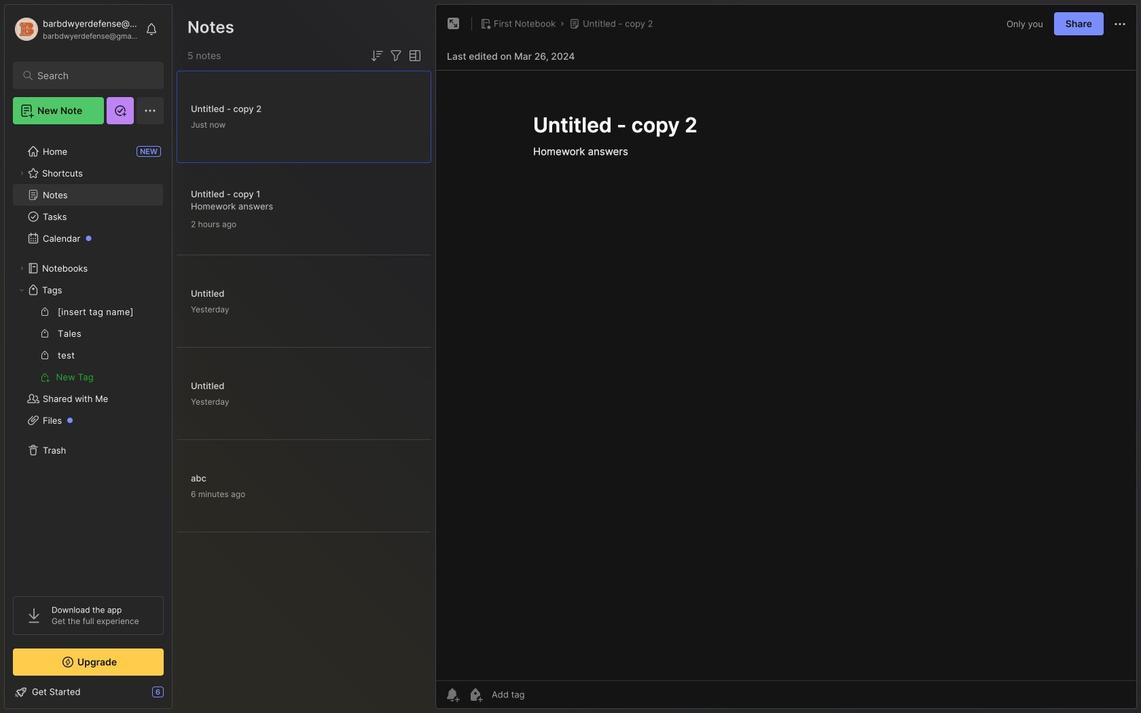 Task type: locate. For each thing, give the bounding box(es) containing it.
Search text field
[[37, 69, 146, 82]]

View options field
[[404, 48, 423, 64]]

Sort options field
[[369, 48, 385, 64]]

more actions image
[[1112, 16, 1128, 32]]

main element
[[0, 0, 177, 713]]

Add tag field
[[490, 689, 592, 701]]

More actions field
[[1112, 15, 1128, 32]]

None search field
[[37, 67, 146, 84]]

add a reminder image
[[444, 687, 461, 703]]

Help and Learning task checklist field
[[5, 681, 172, 703]]

Note Editor text field
[[436, 70, 1136, 681]]

group
[[13, 301, 163, 388]]

tree
[[5, 132, 172, 584]]

expand note image
[[446, 16, 462, 32]]

none search field inside main element
[[37, 67, 146, 84]]



Task type: vqa. For each thing, say whether or not it's contained in the screenshot.
CHOOSE DEFAULT VIEW OPTION FOR EVERNOTE LINKS field
no



Task type: describe. For each thing, give the bounding box(es) containing it.
click to collapse image
[[172, 688, 182, 704]]

add tag image
[[467, 687, 484, 703]]

add filters image
[[388, 48, 404, 64]]

group inside 'tree'
[[13, 301, 163, 388]]

expand notebooks image
[[18, 264, 26, 272]]

expand tags image
[[18, 286, 26, 294]]

tree inside main element
[[5, 132, 172, 584]]

note window element
[[435, 4, 1137, 713]]

Account field
[[13, 16, 139, 43]]

Add filters field
[[388, 48, 404, 64]]



